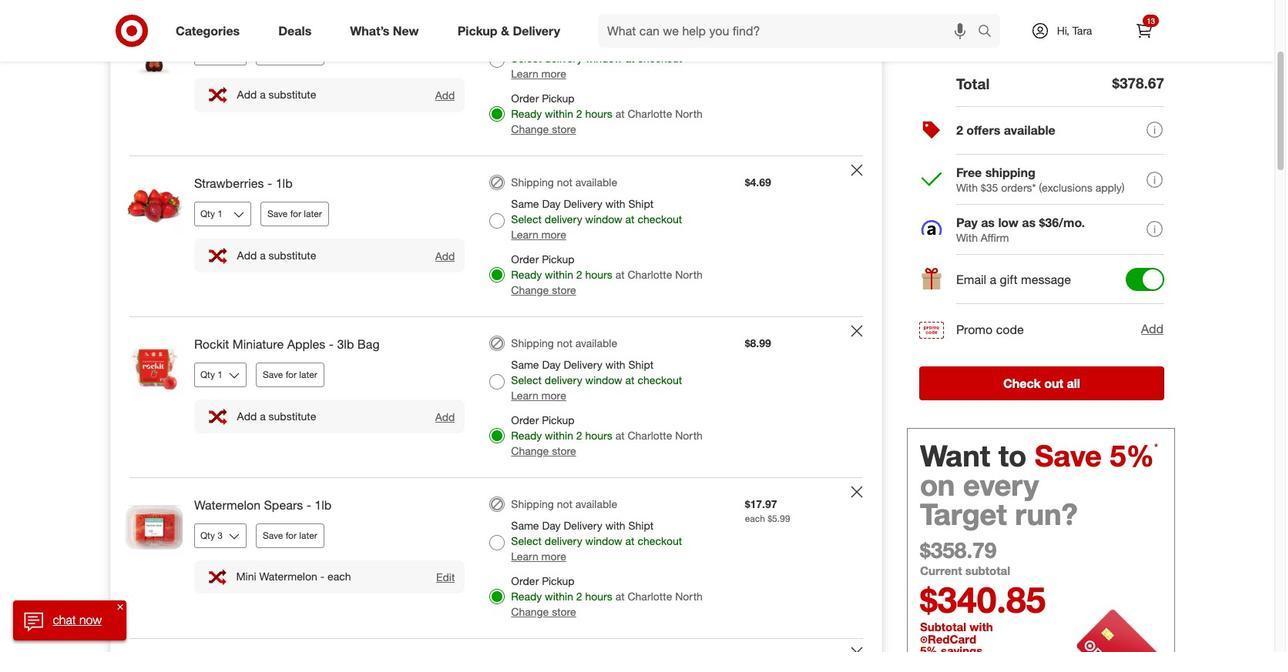 Task type: locate. For each thing, give the bounding box(es) containing it.
hi,
[[1057, 24, 1070, 37]]

1 vertical spatial for
[[286, 369, 297, 381]]

shipping not available for rockit miniature apples - 3lb bag
[[511, 337, 617, 350]]

now
[[79, 613, 102, 628]]

what's new
[[350, 23, 419, 38]]

cart item ready to fulfill group
[[111, 0, 882, 156], [111, 156, 882, 317], [111, 317, 882, 478], [111, 478, 882, 639]]

3 north from the top
[[675, 429, 703, 442]]

1 with from the top
[[956, 181, 978, 194]]

2 select from the top
[[511, 213, 542, 226]]

2 vertical spatial save for later
[[263, 530, 317, 542]]

3 learn more button from the top
[[511, 388, 566, 404]]

1 charlotte from the top
[[628, 107, 672, 120]]

0 horizontal spatial on
[[920, 468, 955, 503]]

delivery for rockit miniature apples - 3lb bag
[[545, 374, 582, 387]]

charlotte for 1lb
[[628, 590, 672, 603]]

2 order pickup ready within 2 hours at charlotte north change store from the top
[[511, 253, 703, 297]]

4 day from the top
[[542, 519, 561, 532]]

later down apples
[[299, 369, 317, 381]]

hours
[[585, 107, 613, 120], [585, 268, 613, 281], [585, 429, 613, 442], [585, 590, 613, 603]]

2 delivery from the top
[[545, 213, 582, 226]]

- inside "link"
[[306, 498, 311, 513]]

None radio
[[490, 175, 505, 190], [490, 213, 505, 229], [490, 336, 505, 351], [490, 535, 505, 551], [490, 175, 505, 190], [490, 213, 505, 229], [490, 336, 505, 351], [490, 535, 505, 551]]

a down diet coke - 20 fl oz bottle
[[260, 88, 266, 101]]

check out all button
[[919, 367, 1165, 400]]

2 vertical spatial later
[[299, 530, 317, 542]]

4 order from the top
[[511, 575, 539, 588]]

- for coke
[[252, 15, 257, 30]]

2 add a substitute from the top
[[237, 249, 316, 262]]

at
[[625, 52, 635, 65], [616, 107, 625, 120], [625, 213, 635, 226], [616, 268, 625, 281], [625, 374, 635, 387], [616, 429, 625, 442], [625, 535, 635, 548], [616, 590, 625, 603]]

1 select from the top
[[511, 52, 542, 65]]

3 order pickup ready within 2 hours at charlotte north change store from the top
[[511, 414, 703, 458]]

hours for 1lb
[[585, 590, 613, 603]]

4 shipping not available from the top
[[511, 498, 617, 511]]

4 within from the top
[[545, 590, 573, 603]]

1 learn more button from the top
[[511, 66, 566, 82]]

- left 20
[[252, 15, 257, 30]]

Store pickup radio
[[490, 267, 505, 283], [490, 589, 505, 605]]

want to save 5% *
[[920, 438, 1158, 474]]

change store button for 20
[[511, 122, 576, 137]]

each down watermelon spears - 1lb "link"
[[328, 571, 351, 584]]

save for later button down strawberries - 1lb 'link'
[[260, 202, 329, 226]]

0 vertical spatial with
[[956, 181, 978, 194]]

shipping for watermelon spears - 1lb
[[511, 498, 554, 511]]

as
[[981, 215, 995, 230], [1022, 215, 1036, 230]]

for down the rockit miniature apples - 3lb bag
[[286, 369, 297, 381]]

delivery
[[545, 52, 582, 65], [545, 213, 582, 226], [545, 374, 582, 387], [545, 535, 582, 548]]

affirm image
[[921, 220, 942, 235]]

3 shipping not available from the top
[[511, 337, 617, 350]]

save for later for apples
[[263, 369, 317, 381]]

1 window from the top
[[585, 52, 622, 65]]

1 change store button from the top
[[511, 122, 576, 137]]

learn for rockit miniature apples - 3lb bag
[[511, 389, 539, 402]]

4 learn from the top
[[511, 550, 539, 563]]

learn more button for strawberries - 1lb
[[511, 227, 566, 243]]

same day delivery with shipt select delivery window at checkout learn more for -
[[511, 358, 682, 402]]

0 vertical spatial store pickup radio
[[490, 267, 505, 283]]

based
[[969, 47, 1000, 60]]

1 order from the top
[[511, 92, 539, 105]]

substitute for 20
[[269, 88, 316, 101]]

later for apples
[[299, 369, 317, 381]]

with down pay in the top right of the page
[[956, 231, 978, 244]]

2 store from the top
[[552, 284, 576, 297]]

watermelon left spears
[[194, 498, 261, 513]]

3 within from the top
[[545, 429, 573, 442]]

2 as from the left
[[1022, 215, 1036, 230]]

1lb inside "link"
[[315, 498, 332, 513]]

new
[[393, 23, 419, 38]]

learn more button for rockit miniature apples - 3lb bag
[[511, 388, 566, 404]]

learn for strawberries - 1lb
[[511, 228, 539, 241]]

later down watermelon spears - 1lb "link"
[[299, 530, 317, 542]]

3 charlotte from the top
[[628, 429, 672, 442]]

2 vertical spatial for
[[286, 530, 297, 542]]

4 learn more button from the top
[[511, 549, 566, 565]]

delivery for diet coke - 20 fl oz bottle
[[564, 36, 603, 49]]

1 same from the top
[[511, 36, 539, 49]]

substitute for -
[[269, 410, 316, 423]]

same for diet coke - 20 fl oz bottle
[[511, 36, 539, 49]]

select for watermelon spears - 1lb
[[511, 535, 542, 548]]

1lb right strawberries
[[276, 176, 293, 191]]

$17.97
[[745, 498, 777, 511]]

strawberries - 1lb image
[[123, 175, 185, 237]]

2 vertical spatial save for later button
[[256, 524, 324, 548]]

chat
[[53, 613, 76, 628]]

1 as from the left
[[981, 215, 995, 230]]

add button for rockit miniature apples - 3lb bag
[[434, 410, 456, 424]]

check out all
[[1003, 376, 1080, 391]]

same
[[511, 36, 539, 49], [511, 197, 539, 210], [511, 358, 539, 371], [511, 519, 539, 532]]

$340.85
[[920, 579, 1046, 622]]

4 ready from the top
[[511, 590, 542, 603]]

store pickup radio for diet coke - 20 fl oz bottle
[[490, 106, 505, 122]]

shipt for -
[[628, 358, 654, 371]]

None radio
[[490, 14, 505, 29], [490, 52, 505, 68], [490, 374, 505, 390], [490, 497, 505, 512], [490, 14, 505, 29], [490, 52, 505, 68], [490, 374, 505, 390], [490, 497, 505, 512]]

1 horizontal spatial 1lb
[[315, 498, 332, 513]]

strawberries
[[194, 176, 264, 191]]

add a substitute for -
[[237, 88, 316, 101]]

2 not from the top
[[557, 176, 573, 189]]

available for strawberries - 1lb
[[576, 176, 617, 189]]

1 more from the top
[[541, 67, 566, 80]]

select for rockit miniature apples - 3lb bag
[[511, 374, 542, 387]]

total
[[956, 74, 990, 92]]

4 charlotte from the top
[[628, 590, 672, 603]]

2 vertical spatial substitute
[[269, 410, 316, 423]]

2 order from the top
[[511, 253, 539, 266]]

3 learn from the top
[[511, 389, 539, 402]]

1 hours from the top
[[585, 107, 613, 120]]

0 vertical spatial later
[[304, 208, 322, 220]]

a down strawberries - 1lb
[[260, 249, 266, 262]]

same for strawberries - 1lb
[[511, 197, 539, 210]]

change store button
[[511, 122, 576, 137], [511, 283, 576, 298], [511, 444, 576, 459], [511, 605, 576, 620]]

charlotte
[[628, 107, 672, 120], [628, 268, 672, 281], [628, 429, 672, 442], [628, 590, 672, 603]]

2 vertical spatial add a substitute
[[237, 410, 316, 423]]

1 order pickup ready within 2 hours at charlotte north change store from the top
[[511, 92, 703, 136]]

for
[[290, 208, 301, 220], [286, 369, 297, 381], [286, 530, 297, 542]]

4 not from the top
[[557, 498, 573, 511]]

1 ready from the top
[[511, 107, 542, 120]]

0 horizontal spatial each
[[328, 571, 351, 584]]

1 within from the top
[[545, 107, 573, 120]]

3 change from the top
[[511, 445, 549, 458]]

window for 1lb
[[585, 535, 622, 548]]

charlotte for -
[[628, 429, 672, 442]]

4 order pickup ready within 2 hours at charlotte north change store from the top
[[511, 575, 703, 619]]

ready for 20
[[511, 107, 542, 120]]

3 hours from the top
[[585, 429, 613, 442]]

$378.67
[[1113, 74, 1165, 92]]

save for later
[[267, 208, 322, 220], [263, 369, 317, 381], [263, 530, 317, 542]]

for down spears
[[286, 530, 297, 542]]

0 vertical spatial for
[[290, 208, 301, 220]]

2 north from the top
[[675, 268, 703, 281]]

cart item ready to fulfill group containing rockit miniature apples - 3lb bag
[[111, 317, 882, 478]]

save down the rockit miniature apples - 3lb bag
[[263, 369, 283, 381]]

1 cart item ready to fulfill group from the top
[[111, 0, 882, 156]]

3 add a substitute from the top
[[237, 410, 316, 423]]

within for -
[[545, 429, 573, 442]]

- inside 'link'
[[267, 176, 272, 191]]

what's
[[350, 23, 390, 38]]

as up affirm on the right top of page
[[981, 215, 995, 230]]

1 store pickup radio from the top
[[490, 106, 505, 122]]

apply)
[[1096, 181, 1125, 194]]

order
[[511, 92, 539, 105], [511, 253, 539, 266], [511, 414, 539, 427], [511, 575, 539, 588]]

1 vertical spatial store pickup radio
[[490, 428, 505, 444]]

2 change store button from the top
[[511, 283, 576, 298]]

delivery for diet coke - 20 fl oz bottle
[[545, 52, 582, 65]]

with inside free shipping with $35 orders* (exclusions apply)
[[956, 181, 978, 194]]

1 vertical spatial store pickup radio
[[490, 589, 505, 605]]

3 cart item ready to fulfill group from the top
[[111, 317, 882, 478]]

2 learn more button from the top
[[511, 227, 566, 243]]

save for later down spears
[[263, 530, 317, 542]]

- down watermelon spears - 1lb "link"
[[320, 571, 325, 584]]

4 more from the top
[[541, 550, 566, 563]]

each
[[745, 513, 765, 525], [328, 571, 351, 584]]

add
[[237, 88, 257, 101], [435, 88, 455, 102], [237, 249, 257, 262], [435, 249, 455, 263], [1141, 322, 1164, 337], [237, 410, 257, 423], [435, 410, 455, 424]]

0 horizontal spatial 1lb
[[276, 176, 293, 191]]

what's new link
[[337, 14, 438, 48]]

1 change from the top
[[511, 123, 549, 136]]

2 shipping not available from the top
[[511, 176, 617, 189]]

3 day from the top
[[542, 358, 561, 371]]

3 same from the top
[[511, 358, 539, 371]]

store pickup radio for strawberries - 1lb
[[490, 267, 505, 283]]

shipt for 20
[[628, 36, 654, 49]]

1 shipping not available from the top
[[511, 15, 617, 28]]

subtotal
[[965, 564, 1010, 579]]

delivery for strawberries - 1lb
[[564, 197, 603, 210]]

for down strawberries - 1lb 'link'
[[290, 208, 301, 220]]

1 store from the top
[[552, 123, 576, 136]]

0 vertical spatial watermelon
[[194, 498, 261, 513]]

3 checkout from the top
[[638, 374, 682, 387]]

4 change store button from the top
[[511, 605, 576, 620]]

shipping for rockit miniature apples - 3lb bag
[[511, 337, 554, 350]]

later
[[304, 208, 322, 220], [299, 369, 317, 381], [299, 530, 317, 542]]

chat now dialog
[[13, 601, 126, 641]]

1 vertical spatial add a substitute
[[237, 249, 316, 262]]

pickup for diet coke - 20 fl oz bottle
[[542, 92, 575, 105]]

0 vertical spatial on
[[1003, 47, 1015, 60]]

3 order from the top
[[511, 414, 539, 427]]

0 vertical spatial each
[[745, 513, 765, 525]]

within
[[545, 107, 573, 120], [545, 268, 573, 281], [545, 429, 573, 442], [545, 590, 573, 603]]

4 delivery from the top
[[545, 535, 582, 548]]

save for later down the rockit miniature apples - 3lb bag
[[263, 369, 317, 381]]

1lb right spears
[[315, 498, 332, 513]]

select
[[511, 52, 542, 65], [511, 213, 542, 226], [511, 374, 542, 387], [511, 535, 542, 548]]

0 vertical spatial substitute
[[269, 88, 316, 101]]

not for watermelon spears - 1lb
[[557, 498, 573, 511]]

3 select from the top
[[511, 374, 542, 387]]

1 checkout from the top
[[638, 52, 682, 65]]

3 shipt from the top
[[628, 358, 654, 371]]

3 not from the top
[[557, 337, 573, 350]]

4 north from the top
[[675, 590, 703, 603]]

code
[[996, 322, 1024, 337]]

with down the free
[[956, 181, 978, 194]]

offer
[[772, 43, 794, 56]]

1 learn from the top
[[511, 67, 539, 80]]

with inside pay as low as $36/mo. with affirm
[[956, 231, 978, 244]]

pickup for watermelon spears - 1lb
[[542, 575, 575, 588]]

with for -
[[606, 358, 625, 371]]

same for watermelon spears - 1lb
[[511, 519, 539, 532]]

1 vertical spatial with
[[956, 231, 978, 244]]

each down $17.97
[[745, 513, 765, 525]]

target
[[920, 497, 1007, 532]]

later down strawberries - 1lb 'link'
[[304, 208, 322, 220]]

window
[[585, 52, 622, 65], [585, 213, 622, 226], [585, 374, 622, 387], [585, 535, 622, 548]]

on inside on every target run?
[[920, 468, 955, 503]]

1 delivery from the top
[[545, 52, 582, 65]]

3 change store button from the top
[[511, 444, 576, 459]]

add a substitute
[[237, 88, 316, 101], [237, 249, 316, 262], [237, 410, 316, 423]]

shipping
[[969, 6, 1012, 19], [511, 15, 554, 28], [511, 176, 554, 189], [511, 337, 554, 350], [511, 498, 554, 511]]

ready
[[511, 107, 542, 120], [511, 268, 542, 281], [511, 429, 542, 442], [511, 590, 542, 603]]

save down watermelon spears - 1lb in the bottom of the page
[[263, 530, 283, 542]]

change for -
[[511, 445, 549, 458]]

categories link
[[163, 14, 259, 48]]

1 north from the top
[[675, 107, 703, 120]]

2
[[576, 107, 582, 120], [956, 123, 963, 138], [576, 268, 582, 281], [576, 429, 582, 442], [576, 590, 582, 603]]

on
[[1003, 47, 1015, 60], [920, 468, 955, 503]]

4 change from the top
[[511, 606, 549, 619]]

store
[[552, 123, 576, 136], [552, 284, 576, 297], [552, 445, 576, 458], [552, 606, 576, 619]]

2 day from the top
[[542, 197, 561, 210]]

2 learn from the top
[[511, 228, 539, 241]]

0 vertical spatial 1lb
[[276, 176, 293, 191]]

cart item ready to fulfill group containing watermelon spears - 1lb
[[111, 478, 882, 639]]

2 store pickup radio from the top
[[490, 428, 505, 444]]

1 vertical spatial substitute
[[269, 249, 316, 262]]

as right the low
[[1022, 215, 1036, 230]]

charlotte for 20
[[628, 107, 672, 120]]

4 store from the top
[[552, 606, 576, 619]]

learn for diet coke - 20 fl oz bottle
[[511, 67, 539, 80]]

1 not from the top
[[557, 15, 573, 28]]

$19.88
[[1128, 27, 1165, 42]]

1 vertical spatial later
[[299, 369, 317, 381]]

within for 1lb
[[545, 590, 573, 603]]

4 same day delivery with shipt select delivery window at checkout learn more from the top
[[511, 519, 682, 563]]

Store pickup radio
[[490, 106, 505, 122], [490, 428, 505, 444]]

out
[[1044, 376, 1064, 391]]

1 horizontal spatial each
[[745, 513, 765, 525]]

$4.69
[[745, 176, 771, 189]]

oz
[[287, 15, 300, 30]]

1 horizontal spatial as
[[1022, 215, 1036, 230]]

a down miniature
[[260, 410, 266, 423]]

4 window from the top
[[585, 535, 622, 548]]

1lb inside 'link'
[[276, 176, 293, 191]]

watermelon right mini at the bottom left of the page
[[259, 571, 317, 584]]

save for later for 1lb
[[267, 208, 322, 220]]

1lb
[[276, 176, 293, 191], [315, 498, 332, 513]]

order pickup ready within 2 hours at charlotte north change store for 1lb
[[511, 575, 703, 619]]

2 hours from the top
[[585, 268, 613, 281]]

pay as low as $36/mo. with affirm
[[956, 215, 1085, 244]]

0 vertical spatial add a substitute
[[237, 88, 316, 101]]

1 vertical spatial 1lb
[[315, 498, 332, 513]]

- for spears
[[306, 498, 311, 513]]

1 vertical spatial on
[[920, 468, 955, 503]]

1 vertical spatial save for later
[[263, 369, 317, 381]]

- for watermelon
[[320, 571, 325, 584]]

window for 20
[[585, 52, 622, 65]]

shipt
[[628, 36, 654, 49], [628, 197, 654, 210], [628, 358, 654, 371], [628, 519, 654, 532]]

within for 20
[[545, 107, 573, 120]]

0 vertical spatial save for later
[[267, 208, 322, 220]]

4 same from the top
[[511, 519, 539, 532]]

pickup for rockit miniature apples - 3lb bag
[[542, 414, 575, 427]]

0 horizontal spatial as
[[981, 215, 995, 230]]

4 cart item ready to fulfill group from the top
[[111, 478, 882, 639]]

on left every
[[920, 468, 955, 503]]

checkout
[[638, 52, 682, 65], [638, 213, 682, 226], [638, 374, 682, 387], [638, 535, 682, 548]]

change for 20
[[511, 123, 549, 136]]

save for later button down the rockit miniature apples - 3lb bag
[[256, 363, 324, 387]]

save
[[267, 208, 288, 220], [263, 369, 283, 381], [1035, 438, 1102, 474], [263, 530, 283, 542]]

on down "estimated taxes"
[[1003, 47, 1015, 60]]

bag
[[357, 337, 380, 352]]

email
[[956, 272, 987, 288]]

4 shipt from the top
[[628, 519, 654, 532]]

save for later down strawberries - 1lb 'link'
[[267, 208, 322, 220]]

4 hours from the top
[[585, 590, 613, 603]]

3 substitute from the top
[[269, 410, 316, 423]]

save for later button down spears
[[256, 524, 324, 548]]

more
[[541, 67, 566, 80], [541, 228, 566, 241], [541, 389, 566, 402], [541, 550, 566, 563]]

- right strawberries
[[267, 176, 272, 191]]

20
[[260, 15, 274, 30]]

order for 1lb
[[511, 575, 539, 588]]

3 store from the top
[[552, 445, 576, 458]]

estimated
[[956, 27, 1012, 42]]

0 vertical spatial store pickup radio
[[490, 106, 505, 122]]

same day delivery with shipt select delivery window at checkout learn more
[[511, 36, 682, 80], [511, 197, 682, 241], [511, 358, 682, 402], [511, 519, 682, 563]]

select for strawberries - 1lb
[[511, 213, 542, 226]]

1 same day delivery with shipt select delivery window at checkout learn more from the top
[[511, 36, 682, 80]]

a for strawberries - 1lb
[[260, 249, 266, 262]]

save for watermelon spears - 1lb
[[263, 530, 283, 542]]

1 store pickup radio from the top
[[490, 267, 505, 283]]

1 vertical spatial save for later button
[[256, 363, 324, 387]]

save down strawberries - 1lb
[[267, 208, 288, 220]]

2 store pickup radio from the top
[[490, 589, 505, 605]]

not
[[557, 15, 573, 28], [557, 176, 573, 189], [557, 337, 573, 350], [557, 498, 573, 511]]

pay
[[956, 215, 978, 230]]

2 with from the top
[[956, 231, 978, 244]]

1 shipt from the top
[[628, 36, 654, 49]]

shipt for 1lb
[[628, 519, 654, 532]]

3 more from the top
[[541, 389, 566, 402]]

shipping not available for diet coke - 20 fl oz bottle
[[511, 15, 617, 28]]

learn more button
[[511, 66, 566, 82], [511, 227, 566, 243], [511, 388, 566, 404], [511, 549, 566, 565]]

for for apples
[[286, 369, 297, 381]]

checkout for 20
[[638, 52, 682, 65]]

- right spears
[[306, 498, 311, 513]]

1 add a substitute from the top
[[237, 88, 316, 101]]

0 vertical spatial save for later button
[[260, 202, 329, 226]]

2 same from the top
[[511, 197, 539, 210]]

store pickup radio for rockit miniature apples - 3lb bag
[[490, 428, 505, 444]]



Task type: vqa. For each thing, say whether or not it's contained in the screenshot.
STRAWBERRIES - 1LB image
yes



Task type: describe. For each thing, give the bounding box(es) containing it.
search
[[971, 24, 1008, 40]]

delivery for watermelon spears - 1lb
[[545, 535, 582, 548]]

apples
[[287, 337, 325, 352]]

2 shipt from the top
[[628, 197, 654, 210]]

$358.79 current subtotal $340.85
[[920, 537, 1046, 622]]

miniature
[[233, 337, 284, 352]]

diet coke - 20 fl oz bottle link
[[194, 14, 465, 32]]

What can we help you find? suggestions appear below search field
[[598, 14, 982, 48]]

chat now
[[53, 613, 102, 628]]

promo
[[956, 322, 993, 337]]

change for 1lb
[[511, 606, 549, 619]]

fl
[[277, 15, 284, 30]]

day for rockit miniature apples - 3lb bag
[[542, 358, 561, 371]]

learn more button for diet coke - 20 fl oz bottle
[[511, 66, 566, 82]]

order for -
[[511, 414, 539, 427]]

same for rockit miniature apples - 3lb bag
[[511, 358, 539, 371]]

checkout for 1lb
[[638, 535, 682, 548]]

1
[[763, 43, 769, 56]]

rockit miniature apples - 3lb bag image
[[123, 336, 185, 398]]

delivery for rockit miniature apples - 3lb bag
[[564, 358, 603, 371]]

more for 20
[[541, 67, 566, 80]]

ready for -
[[511, 429, 542, 442]]

diet
[[194, 15, 216, 30]]

orders*
[[1001, 181, 1036, 194]]

ready for 1lb
[[511, 590, 542, 603]]

mini watermelon - each
[[236, 571, 351, 584]]

a for rockit miniature apples - 3lb bag
[[260, 410, 266, 423]]

gift
[[1000, 272, 1018, 288]]

on every target run?
[[920, 468, 1078, 532]]

1 offer available
[[763, 43, 839, 56]]

1 offer available button
[[763, 42, 839, 58]]

store for 20
[[552, 123, 576, 136]]

store for 1lb
[[552, 606, 576, 619]]

based on
[[969, 47, 1018, 60]]

later for 1lb
[[304, 208, 322, 220]]

a for diet coke - 20 fl oz bottle
[[260, 88, 266, 101]]

2 offers available button
[[919, 106, 1165, 155]]

free
[[956, 165, 982, 180]]

taxes
[[1015, 27, 1045, 42]]

(exclusions
[[1039, 181, 1093, 194]]

2 change from the top
[[511, 284, 549, 297]]

delivery for watermelon spears - 1lb
[[564, 519, 603, 532]]

not for strawberries - 1lb
[[557, 176, 573, 189]]

1 vertical spatial watermelon
[[259, 571, 317, 584]]

for for -
[[286, 530, 297, 542]]

north for -
[[675, 429, 703, 442]]

check
[[1003, 376, 1041, 391]]

same day delivery with shipt select delivery window at checkout learn more for 1lb
[[511, 519, 682, 563]]

bottle
[[303, 15, 336, 30]]

change store button for -
[[511, 444, 576, 459]]

more for 1lb
[[541, 550, 566, 563]]

2 for diet coke - 20 fl oz bottle
[[576, 107, 582, 120]]

free shipping with $35 orders* (exclusions apply)
[[956, 165, 1125, 194]]

same day delivery with shipt select delivery window at checkout learn more for 20
[[511, 36, 682, 80]]

shipping for diet coke - 20 fl oz bottle
[[511, 15, 554, 28]]

select for diet coke - 20 fl oz bottle
[[511, 52, 542, 65]]

2 checkout from the top
[[638, 213, 682, 226]]

more for -
[[541, 389, 566, 402]]

2 substitute from the top
[[269, 249, 316, 262]]

later for -
[[299, 530, 317, 542]]

order pickup ready within 2 hours at charlotte north change store for 20
[[511, 92, 703, 136]]

✕ button
[[114, 601, 126, 613]]

to
[[999, 438, 1027, 474]]

rockit miniature apples - 3lb bag
[[194, 337, 380, 352]]

deals link
[[265, 14, 331, 48]]

subtotal with
[[920, 620, 996, 635]]

rockit miniature apples - 3lb bag link
[[194, 336, 465, 354]]

13 link
[[1128, 14, 1161, 48]]

watermelon inside "link"
[[194, 498, 261, 513]]

a left "gift"
[[990, 272, 997, 288]]

2 within from the top
[[545, 268, 573, 281]]

add button for diet coke - 20 fl oz bottle
[[434, 88, 456, 102]]

5%
[[1110, 438, 1154, 474]]

categories
[[176, 23, 240, 38]]

$36/mo.
[[1039, 215, 1085, 230]]

3lb
[[337, 337, 354, 352]]

save for strawberries - 1lb
[[267, 208, 288, 220]]

deals
[[278, 23, 312, 38]]

coke
[[220, 15, 248, 30]]

✕
[[117, 603, 123, 612]]

available for diet coke - 20 fl oz bottle
[[576, 15, 617, 28]]

pickup & delivery
[[458, 23, 560, 38]]

save for later for -
[[263, 530, 317, 542]]

2 window from the top
[[585, 213, 622, 226]]

affirm
[[981, 231, 1009, 244]]

estimated taxes
[[956, 27, 1045, 42]]

shipping not available for watermelon spears - 1lb
[[511, 498, 617, 511]]

order for 20
[[511, 92, 539, 105]]

save for later button for -
[[256, 524, 324, 548]]

diet coke - 20 fl oz bottle
[[194, 15, 336, 30]]

2 charlotte from the top
[[628, 268, 672, 281]]

cart item ready to fulfill group containing diet coke - 20 fl oz bottle
[[111, 0, 882, 156]]

$17.97 each $5.99
[[745, 498, 790, 525]]

2 more from the top
[[541, 228, 566, 241]]

save for later button for 1lb
[[260, 202, 329, 226]]

pickup for strawberries - 1lb
[[542, 253, 575, 266]]

learn for watermelon spears - 1lb
[[511, 550, 539, 563]]

1 vertical spatial each
[[328, 571, 351, 584]]

save right to
[[1035, 438, 1102, 474]]

subtotal
[[920, 620, 967, 635]]

hours for 20
[[585, 107, 613, 120]]

low
[[998, 215, 1019, 230]]

2 ready from the top
[[511, 268, 542, 281]]

2 same day delivery with shipt select delivery window at checkout learn more from the top
[[511, 197, 682, 241]]

run?
[[1015, 497, 1078, 532]]

edit
[[436, 571, 455, 584]]

2 for strawberries - 1lb
[[576, 268, 582, 281]]

day for strawberries - 1lb
[[542, 197, 561, 210]]

hi, tara
[[1057, 24, 1092, 37]]

window for -
[[585, 374, 622, 387]]

search button
[[971, 14, 1008, 51]]

2 inside button
[[956, 123, 963, 138]]

with for 1lb
[[606, 519, 625, 532]]

shipping
[[985, 165, 1036, 180]]

edit button
[[435, 570, 456, 585]]

affirm image
[[919, 218, 944, 243]]

for for 1lb
[[290, 208, 301, 220]]

watermelon spears - 1lb link
[[194, 497, 465, 515]]

available for rockit miniature apples - 3lb bag
[[576, 337, 617, 350]]

redcard
[[928, 633, 977, 648]]

email a gift message
[[956, 272, 1071, 288]]

watermelon spears - 1lb image
[[123, 497, 185, 559]]

$2.29
[[745, 15, 771, 28]]

not for diet coke - 20 fl oz bottle
[[557, 15, 573, 28]]

spears
[[264, 498, 303, 513]]

$5.99
[[768, 513, 790, 525]]

save for rockit miniature apples - 3lb bag
[[263, 369, 283, 381]]

chat now button
[[13, 601, 126, 641]]

learn more button for watermelon spears - 1lb
[[511, 549, 566, 565]]

13
[[1147, 16, 1155, 25]]

tara
[[1073, 24, 1092, 37]]

save for later button for apples
[[256, 363, 324, 387]]

day for diet coke - 20 fl oz bottle
[[542, 36, 561, 49]]

current
[[920, 564, 962, 579]]

cart item ready to fulfill group containing strawberries - 1lb
[[111, 156, 882, 317]]

north for 1lb
[[675, 590, 703, 603]]

strawberries - 1lb
[[194, 176, 293, 191]]

$8.99
[[745, 337, 771, 350]]

each inside '$17.97 each $5.99'
[[745, 513, 765, 525]]

diet coke - 20 fl oz bottle image
[[123, 14, 185, 76]]

hours for -
[[585, 429, 613, 442]]

2 offers available
[[956, 123, 1056, 138]]

2 for rockit miniature apples - 3lb bag
[[576, 429, 582, 442]]

watermelon spears - 1lb
[[194, 498, 332, 513]]

- left 3lb
[[329, 337, 334, 352]]

1 horizontal spatial on
[[1003, 47, 1015, 60]]

available for watermelon spears - 1lb
[[576, 498, 617, 511]]

add button for strawberries - 1lb
[[434, 249, 456, 263]]

add a substitute for 1lb
[[237, 249, 316, 262]]

day for watermelon spears - 1lb
[[542, 519, 561, 532]]

order pickup ready within 2 hours at charlotte north change store for -
[[511, 414, 703, 458]]

shipping not available for strawberries - 1lb
[[511, 176, 617, 189]]

offers
[[967, 123, 1001, 138]]

with for 20
[[606, 36, 625, 49]]

rockit
[[194, 337, 229, 352]]

promo code
[[956, 322, 1024, 337]]

all
[[1067, 376, 1080, 391]]

checkout for -
[[638, 374, 682, 387]]

$358.79
[[920, 537, 997, 564]]

*
[[1154, 441, 1158, 453]]

store for -
[[552, 445, 576, 458]]

pickup & delivery link
[[444, 14, 580, 48]]

$35
[[981, 181, 998, 194]]

&
[[501, 23, 509, 38]]

strawberries - 1lb link
[[194, 175, 465, 193]]

every
[[963, 468, 1039, 503]]

mini
[[236, 571, 256, 584]]

change store button for 1lb
[[511, 605, 576, 620]]



